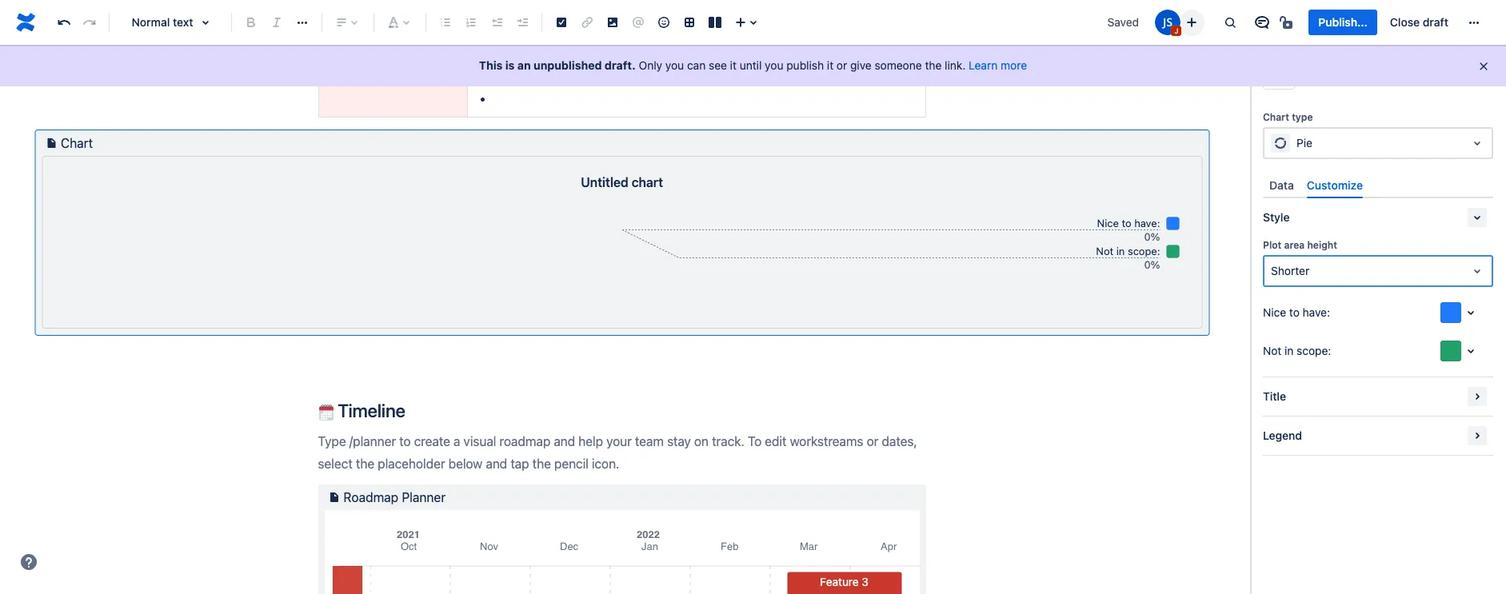 Task type: describe. For each thing, give the bounding box(es) containing it.
pie
[[1297, 136, 1313, 150]]

open image for chart type
[[1468, 134, 1487, 153]]

link.
[[945, 58, 966, 72]]

give
[[850, 58, 872, 72]]

expand image
[[1468, 427, 1487, 446]]

add image, video, or file image
[[603, 13, 622, 32]]

the
[[925, 58, 942, 72]]

chart type
[[1263, 111, 1313, 123]]

italic ⌘i image
[[267, 13, 286, 32]]

can
[[687, 58, 706, 72]]

untitled chart
[[581, 175, 663, 190]]

bullet list ⌘⇧8 image
[[436, 13, 455, 32]]

learn
[[969, 58, 998, 72]]

legend
[[1263, 429, 1302, 443]]

1 you from the left
[[665, 58, 684, 72]]

no restrictions image
[[1279, 13, 1298, 32]]

indent tab image
[[513, 13, 532, 32]]

data
[[1269, 178, 1294, 192]]

emoji image
[[654, 13, 674, 32]]

more
[[1001, 58, 1027, 72]]

publish
[[787, 58, 824, 72]]

comment icon image
[[1253, 13, 1272, 32]]

pie chart image
[[1271, 134, 1290, 153]]

2 you from the left
[[765, 58, 784, 72]]

title
[[1263, 390, 1286, 403]]

roadmap planner image
[[324, 488, 344, 507]]

not in scope: image
[[1461, 342, 1481, 361]]

tab list containing data
[[1263, 172, 1493, 199]]

this is an unpublished draft. only you can see it until you publish it or give someone the link. learn more
[[479, 58, 1027, 72]]

an
[[517, 58, 531, 72]]

to
[[1289, 306, 1300, 319]]

invite to edit image
[[1183, 12, 1202, 32]]

dismiss image
[[1477, 60, 1490, 73]]

chart image
[[42, 134, 61, 153]]

learn more link
[[969, 58, 1027, 72]]

or
[[837, 58, 847, 72]]

text
[[173, 15, 193, 29]]

close draft
[[1390, 15, 1449, 29]]

until
[[740, 58, 762, 72]]

normal text
[[132, 15, 193, 29]]

roadmap planner
[[344, 490, 446, 505]]

timeline
[[334, 400, 405, 421]]

untitled
[[581, 175, 628, 190]]

publish...
[[1319, 15, 1368, 29]]

more image
[[1465, 13, 1484, 32]]

plot area height
[[1263, 239, 1337, 251]]

close draft button
[[1381, 10, 1458, 35]]

open image for plot area height
[[1468, 262, 1487, 281]]



Task type: locate. For each thing, give the bounding box(es) containing it.
meetings
[[494, 67, 547, 81]]

planner
[[402, 490, 446, 505]]

0 vertical spatial chart
[[1263, 111, 1289, 123]]

not
[[1263, 344, 1282, 358]]

you
[[665, 58, 684, 72], [765, 58, 784, 72]]

layouts image
[[706, 13, 725, 32]]

0 horizontal spatial chart
[[61, 136, 93, 151]]

mention image
[[629, 13, 648, 32]]

normal text button
[[116, 5, 225, 40]]

style
[[1263, 211, 1290, 224]]

collapse image
[[1468, 208, 1487, 227]]

1 open image from the top
[[1468, 134, 1487, 153]]

1 horizontal spatial chart
[[1263, 111, 1289, 123]]

2 it from the left
[[827, 58, 834, 72]]

normal
[[132, 15, 170, 29]]

redo ⌘⇧z image
[[80, 13, 99, 32]]

chart
[[632, 175, 663, 190]]

bold ⌘b image
[[242, 13, 261, 32]]

1 it from the left
[[730, 58, 737, 72]]

confluence image
[[13, 10, 38, 35]]

close
[[1390, 15, 1420, 29]]

draft.
[[605, 58, 636, 72]]

expand image
[[1468, 387, 1487, 407]]

outdent ⇧tab image
[[487, 13, 506, 32]]

help image
[[19, 553, 38, 572]]

action item image
[[552, 13, 571, 32]]

unpublished
[[534, 58, 602, 72]]

chart
[[1263, 111, 1289, 123], [61, 136, 93, 151]]

0 vertical spatial open image
[[1468, 134, 1487, 153]]

chart for chart
[[61, 136, 93, 151]]

1 vertical spatial open image
[[1468, 262, 1487, 281]]

saved
[[1108, 15, 1139, 29]]

:calendar_spiral: image
[[318, 405, 334, 421]]

height
[[1307, 239, 1337, 251]]

numbered list ⌘⇧7 image
[[462, 13, 481, 32]]

1 vertical spatial chart
[[61, 136, 93, 151]]

nice to have:
[[1263, 306, 1330, 319]]

area
[[1284, 239, 1305, 251]]

0 horizontal spatial it
[[730, 58, 737, 72]]

type
[[1292, 111, 1313, 123]]

you left can
[[665, 58, 684, 72]]

link image
[[578, 13, 597, 32]]

roadmap
[[344, 490, 398, 505]]

open image up nice to have: "image"
[[1468, 262, 1487, 281]]

tab list
[[1263, 172, 1493, 199]]

in
[[1285, 344, 1294, 358]]

close image
[[1471, 61, 1490, 80]]

it left 'or'
[[827, 58, 834, 72]]

scope:
[[1297, 344, 1331, 358]]

draft
[[1423, 15, 1449, 29]]

someone
[[875, 58, 922, 72]]

it
[[730, 58, 737, 72], [827, 58, 834, 72]]

find and replace image
[[1221, 13, 1240, 32]]

jacob simon image
[[1155, 10, 1181, 35]]

chart for chart type
[[1263, 111, 1289, 123]]

see
[[709, 58, 727, 72]]

shorter
[[1271, 264, 1310, 278]]

it right see
[[730, 58, 737, 72]]

is
[[505, 58, 515, 72]]

have:
[[1303, 306, 1330, 319]]

1 horizontal spatial it
[[827, 58, 834, 72]]

open image down the close icon
[[1468, 134, 1487, 153]]

you right until
[[765, 58, 784, 72]]

open image
[[1468, 134, 1487, 153], [1468, 262, 1487, 281]]

table image
[[680, 13, 699, 32]]

0 horizontal spatial you
[[665, 58, 684, 72]]

this
[[479, 58, 503, 72]]

nice to have: image
[[1461, 303, 1481, 323]]

confluence image
[[13, 10, 38, 35]]

undo ⌘z image
[[54, 13, 74, 32]]

nice
[[1263, 306, 1286, 319]]

publish... button
[[1309, 10, 1377, 35]]

:calendar_spiral: image
[[318, 405, 334, 421]]

1 horizontal spatial you
[[765, 58, 784, 72]]

more formatting image
[[293, 13, 312, 32]]

only
[[639, 58, 662, 72]]

not in scope:
[[1263, 344, 1331, 358]]

customize
[[1307, 178, 1363, 192]]

plot
[[1263, 239, 1282, 251]]

2 open image from the top
[[1468, 262, 1487, 281]]



Task type: vqa. For each thing, say whether or not it's contained in the screenshot.
topmost the Grant
no



